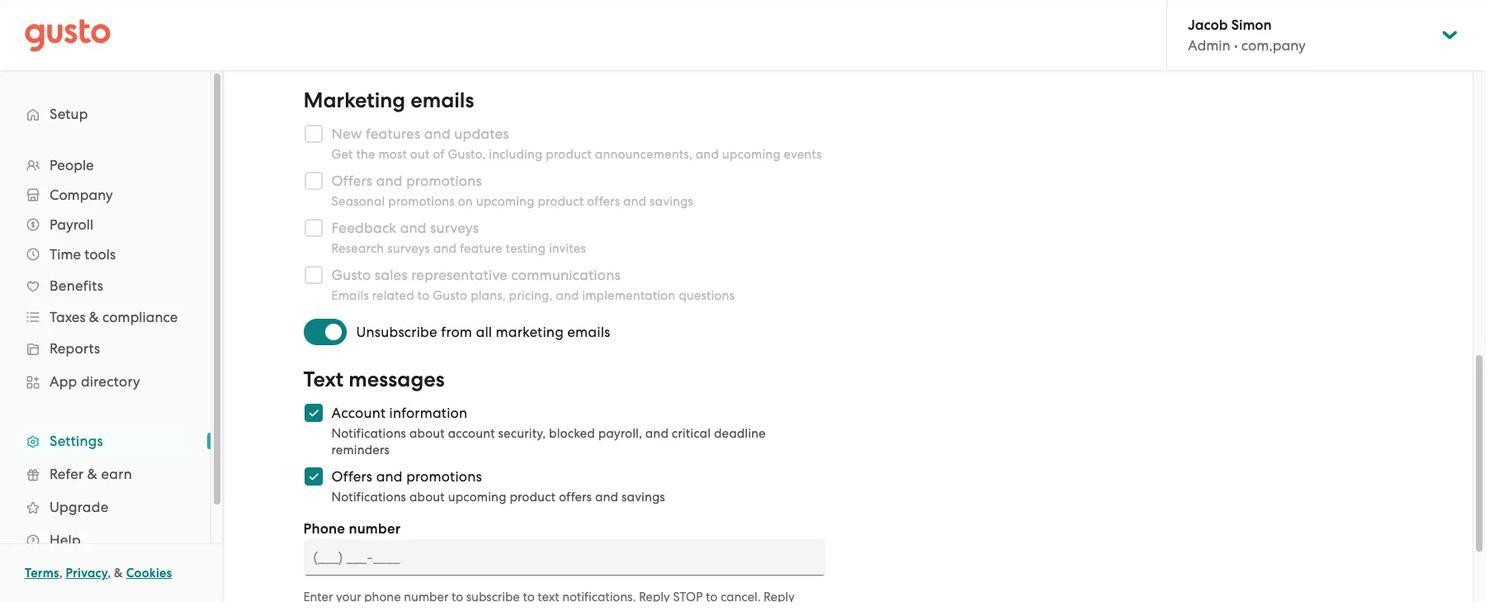 Task type: describe. For each thing, give the bounding box(es) containing it.
refer & earn link
[[17, 459, 194, 489]]

taxes
[[50, 309, 86, 325]]

2 , from the left
[[108, 566, 111, 581]]

0 vertical spatial promotions
[[388, 194, 455, 209]]

payroll button
[[17, 210, 194, 240]]

feature
[[460, 241, 503, 256]]

account
[[448, 426, 495, 441]]

settings
[[50, 433, 103, 449]]

events
[[784, 147, 822, 162]]

unsubscribe
[[356, 324, 438, 340]]

of
[[433, 147, 445, 162]]

directory
[[81, 373, 140, 390]]

get
[[332, 147, 353, 162]]

about for and
[[410, 490, 445, 505]]

0 vertical spatial upcoming
[[723, 147, 781, 162]]

seasonal promotions on upcoming product offers and savings
[[332, 194, 694, 209]]

0 vertical spatial savings
[[650, 194, 694, 209]]

invites
[[549, 241, 586, 256]]

reports link
[[17, 334, 194, 363]]

implementation
[[583, 288, 676, 303]]

related
[[372, 288, 414, 303]]

information
[[389, 405, 468, 421]]

notifications about account security, blocked payroll, and critical deadline reminders
[[332, 426, 766, 458]]

app directory link
[[17, 367, 194, 396]]

terms , privacy , & cookies
[[25, 566, 172, 581]]

Phone number text field
[[304, 539, 825, 576]]

terms link
[[25, 566, 59, 581]]

research surveys and feature testing invites
[[332, 241, 586, 256]]

simon
[[1232, 17, 1272, 34]]

time tools
[[50, 246, 116, 263]]

company button
[[17, 180, 194, 210]]

1 , from the left
[[59, 566, 63, 581]]

most
[[379, 147, 407, 162]]

help
[[50, 532, 81, 548]]

on
[[458, 194, 473, 209]]

2 vertical spatial &
[[114, 566, 123, 581]]

cookies
[[126, 566, 172, 581]]

account
[[332, 405, 386, 421]]

payroll,
[[598, 426, 642, 441]]

•
[[1235, 37, 1239, 54]]

setup link
[[17, 99, 194, 129]]

taxes & compliance button
[[17, 302, 194, 332]]

to
[[418, 288, 430, 303]]

reports
[[50, 340, 100, 357]]

privacy
[[66, 566, 108, 581]]

including
[[489, 147, 543, 162]]

& for compliance
[[89, 309, 99, 325]]

from
[[441, 324, 472, 340]]

emails
[[332, 288, 369, 303]]

home image
[[25, 19, 111, 52]]

1 vertical spatial savings
[[622, 490, 666, 505]]

marketing emails
[[304, 88, 474, 113]]

and right announcements,
[[696, 147, 719, 162]]

time
[[50, 246, 81, 263]]

cookies button
[[126, 563, 172, 583]]

& for earn
[[87, 466, 98, 482]]

notifications for account
[[332, 426, 406, 441]]

about for information
[[410, 426, 445, 441]]

emails related to gusto plans, pricing, and implementation questions
[[332, 288, 735, 303]]

refer
[[50, 466, 84, 482]]

security,
[[498, 426, 546, 441]]

benefits link
[[17, 271, 194, 301]]

account information
[[332, 405, 468, 421]]

upgrade
[[50, 499, 109, 515]]

surveys
[[388, 241, 430, 256]]

phone
[[304, 520, 345, 538]]

and right offers
[[376, 468, 403, 485]]

taxes & compliance
[[50, 309, 178, 325]]

deadline
[[714, 426, 766, 441]]

critical
[[672, 426, 711, 441]]

0 vertical spatial offers
[[587, 194, 620, 209]]



Task type: vqa. For each thing, say whether or not it's contained in the screenshot.
the bottommost the with
no



Task type: locate. For each thing, give the bounding box(es) containing it.
0 vertical spatial &
[[89, 309, 99, 325]]

1 vertical spatial &
[[87, 466, 98, 482]]

com,pany
[[1242, 37, 1306, 54]]

1 vertical spatial notifications
[[332, 490, 406, 505]]

notifications
[[332, 426, 406, 441], [332, 490, 406, 505]]

text
[[304, 367, 344, 392]]

notifications about upcoming product offers and savings
[[332, 490, 666, 505]]

earn
[[101, 466, 132, 482]]

jacob
[[1188, 17, 1228, 34]]

refer & earn
[[50, 466, 132, 482]]

product up "invites" at top
[[538, 194, 584, 209]]

testing
[[506, 241, 546, 256]]

promotions
[[388, 194, 455, 209], [406, 468, 482, 485]]

all
[[476, 324, 492, 340]]

questions
[[679, 288, 735, 303]]

about
[[410, 426, 445, 441], [410, 490, 445, 505]]

2 vertical spatial product
[[510, 490, 556, 505]]

list
[[0, 150, 211, 557]]

& inside dropdown button
[[89, 309, 99, 325]]

& left cookies
[[114, 566, 123, 581]]

about inside notifications about account security, blocked payroll, and critical deadline reminders
[[410, 426, 445, 441]]

1 notifications from the top
[[332, 426, 406, 441]]

tools
[[84, 246, 116, 263]]

& inside "link"
[[87, 466, 98, 482]]

notifications inside notifications about account security, blocked payroll, and critical deadline reminders
[[332, 426, 406, 441]]

offers
[[587, 194, 620, 209], [559, 490, 592, 505]]

app directory
[[50, 373, 140, 390]]

1 vertical spatial offers
[[559, 490, 592, 505]]

offers
[[332, 468, 373, 485]]

notifications for offers
[[332, 490, 406, 505]]

admin
[[1188, 37, 1231, 54]]

pricing,
[[509, 288, 553, 303]]

app
[[50, 373, 77, 390]]

number
[[349, 520, 401, 538]]

out
[[410, 147, 430, 162]]

2 notifications from the top
[[332, 490, 406, 505]]

Account information checkbox
[[295, 395, 332, 431]]

notifications up reminders
[[332, 426, 406, 441]]

and inside notifications about account security, blocked payroll, and critical deadline reminders
[[646, 426, 669, 441]]

1 vertical spatial upcoming
[[476, 194, 535, 209]]

savings down 'payroll,'
[[622, 490, 666, 505]]

1 vertical spatial product
[[538, 194, 584, 209]]

1 vertical spatial emails
[[568, 324, 611, 340]]

Offers and promotions checkbox
[[295, 458, 332, 495]]

setup
[[50, 106, 88, 122]]

and right pricing,
[[556, 288, 579, 303]]

2 about from the top
[[410, 490, 445, 505]]

messages
[[349, 367, 445, 392]]

gusto
[[433, 288, 468, 303]]

1 horizontal spatial ,
[[108, 566, 111, 581]]

and left "feature"
[[433, 241, 457, 256]]

unsubscribe from all marketing emails
[[356, 324, 611, 340]]

upcoming right on
[[476, 194, 535, 209]]

promotions left on
[[388, 194, 455, 209]]

gusto navigation element
[[0, 71, 211, 583]]

upcoming
[[723, 147, 781, 162], [476, 194, 535, 209], [448, 490, 507, 505]]

about down information
[[410, 426, 445, 441]]

upcoming left events
[[723, 147, 781, 162]]

0 horizontal spatial ,
[[59, 566, 63, 581]]

reminders
[[332, 443, 390, 458]]

about down offers and promotions
[[410, 490, 445, 505]]

the
[[356, 147, 375, 162]]

0 horizontal spatial emails
[[411, 88, 474, 113]]

settings link
[[17, 426, 194, 456]]

list containing people
[[0, 150, 211, 557]]

1 vertical spatial about
[[410, 490, 445, 505]]

announcements,
[[595, 147, 693, 162]]

and left critical at the left bottom of the page
[[646, 426, 669, 441]]

and
[[696, 147, 719, 162], [624, 194, 647, 209], [433, 241, 457, 256], [556, 288, 579, 303], [646, 426, 669, 441], [376, 468, 403, 485], [595, 490, 619, 505]]

offers down get the most out of gusto, including product announcements, and upcoming events at the top
[[587, 194, 620, 209]]

get the most out of gusto, including product announcements, and upcoming events
[[332, 147, 822, 162]]

people button
[[17, 150, 194, 180]]

marketing
[[304, 88, 406, 113]]

emails down implementation
[[568, 324, 611, 340]]

0 vertical spatial product
[[546, 147, 592, 162]]

phone number
[[304, 520, 401, 538]]

compliance
[[103, 309, 178, 325]]

marketing
[[496, 324, 564, 340]]

time tools button
[[17, 240, 194, 269]]

1 about from the top
[[410, 426, 445, 441]]

promotions down account
[[406, 468, 482, 485]]

help link
[[17, 525, 194, 555]]

emails up 'of'
[[411, 88, 474, 113]]

Unsubscribe from all marketing emails checkbox
[[304, 314, 356, 350]]

1 horizontal spatial emails
[[568, 324, 611, 340]]

plans,
[[471, 288, 506, 303]]

0 vertical spatial emails
[[411, 88, 474, 113]]

upcoming down account
[[448, 490, 507, 505]]

& left earn
[[87, 466, 98, 482]]

0 vertical spatial notifications
[[332, 426, 406, 441]]

blocked
[[549, 426, 595, 441]]

, down help link
[[108, 566, 111, 581]]

,
[[59, 566, 63, 581], [108, 566, 111, 581]]

0 vertical spatial about
[[410, 426, 445, 441]]

and down 'payroll,'
[[595, 490, 619, 505]]

research
[[332, 241, 384, 256]]

and down announcements,
[[624, 194, 647, 209]]

notifications down offers
[[332, 490, 406, 505]]

, left the privacy
[[59, 566, 63, 581]]

text messages
[[304, 367, 445, 392]]

offers and promotions
[[332, 468, 482, 485]]

people
[[50, 157, 94, 173]]

product
[[546, 147, 592, 162], [538, 194, 584, 209], [510, 490, 556, 505]]

emails
[[411, 88, 474, 113], [568, 324, 611, 340]]

product right including
[[546, 147, 592, 162]]

company
[[50, 187, 113, 203]]

& right taxes
[[89, 309, 99, 325]]

upgrade link
[[17, 492, 194, 522]]

savings down announcements,
[[650, 194, 694, 209]]

privacy link
[[66, 566, 108, 581]]

gusto,
[[448, 147, 486, 162]]

2 vertical spatial upcoming
[[448, 490, 507, 505]]

payroll
[[50, 216, 93, 233]]

jacob simon admin • com,pany
[[1188, 17, 1306, 54]]

terms
[[25, 566, 59, 581]]

seasonal
[[332, 194, 385, 209]]

offers up the phone number text box
[[559, 490, 592, 505]]

1 vertical spatial promotions
[[406, 468, 482, 485]]

benefits
[[50, 278, 103, 294]]

product down notifications about account security, blocked payroll, and critical deadline reminders
[[510, 490, 556, 505]]



